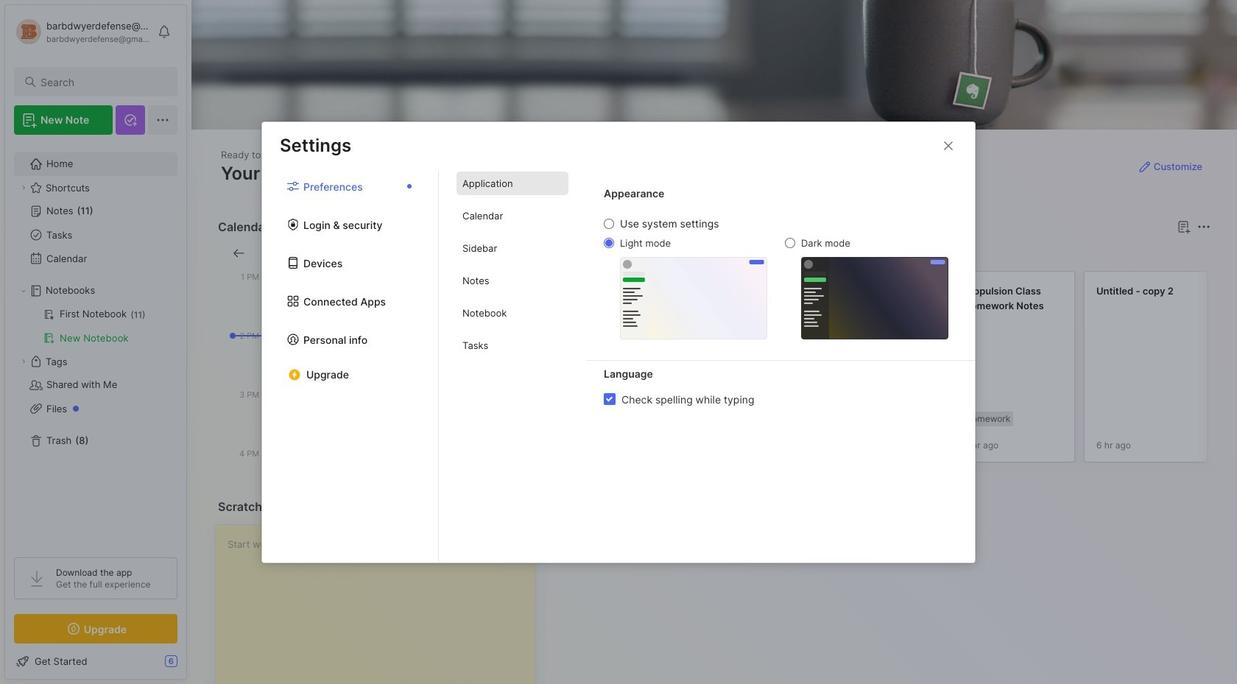 Task type: vqa. For each thing, say whether or not it's contained in the screenshot.
Expand Tags Icon
yes



Task type: locate. For each thing, give the bounding box(es) containing it.
Start writing… text field
[[228, 525, 535, 684]]

row group
[[554, 271, 1237, 471]]

tab list
[[262, 172, 439, 562], [439, 172, 586, 562], [557, 244, 1208, 262]]

group
[[14, 303, 177, 350]]

tree
[[5, 144, 186, 544]]

Search text field
[[41, 75, 164, 89]]

expand tags image
[[19, 357, 28, 366]]

tab
[[457, 172, 569, 195], [457, 204, 569, 228], [457, 236, 569, 260], [557, 244, 600, 262], [606, 244, 666, 262], [457, 269, 569, 292], [457, 301, 569, 325], [457, 334, 569, 357]]

None radio
[[604, 219, 614, 229], [604, 238, 614, 248], [785, 238, 795, 248], [604, 219, 614, 229], [604, 238, 614, 248], [785, 238, 795, 248]]

option group
[[604, 217, 949, 339]]

None search field
[[41, 73, 164, 91]]

None checkbox
[[604, 393, 616, 405]]



Task type: describe. For each thing, give the bounding box(es) containing it.
tree inside main element
[[5, 144, 186, 544]]

group inside tree
[[14, 303, 177, 350]]

expand notebooks image
[[19, 286, 28, 295]]

none search field inside main element
[[41, 73, 164, 91]]

main element
[[0, 0, 191, 684]]

close image
[[940, 137, 957, 154]]



